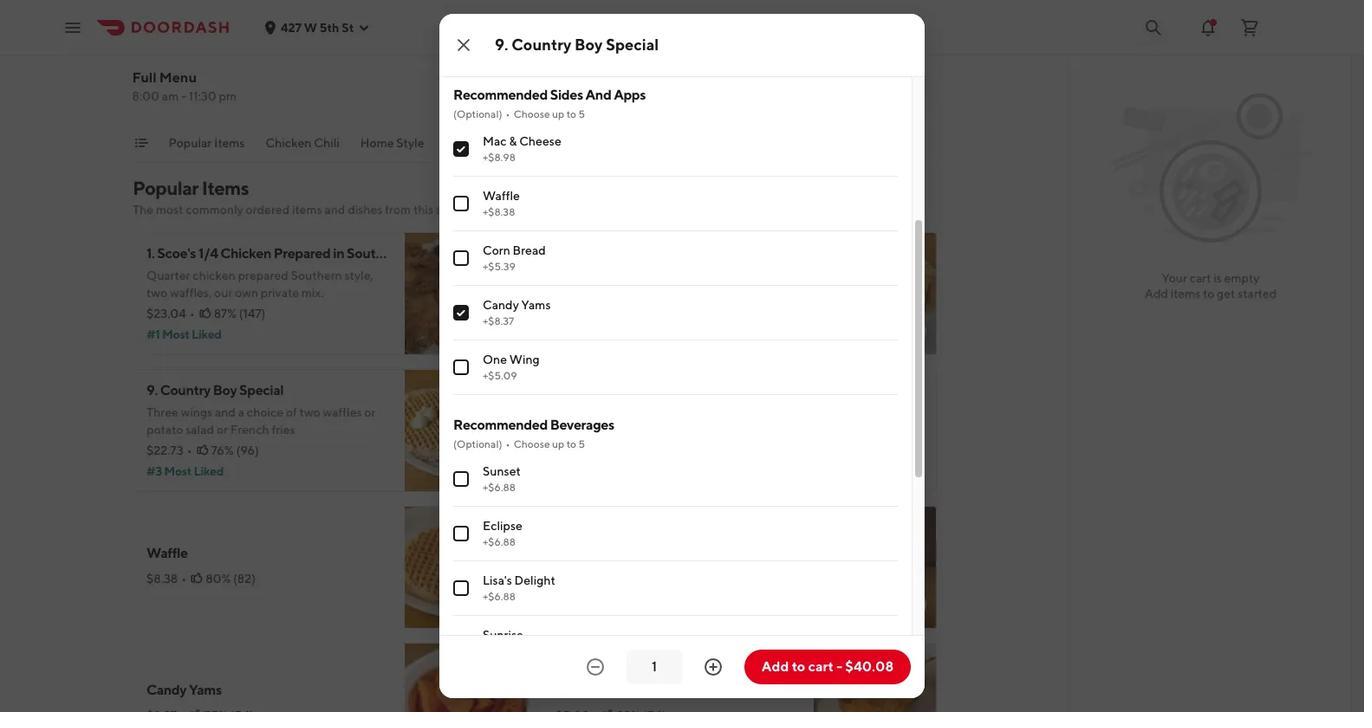 Task type: vqa. For each thing, say whether or not it's contained in the screenshot.
PIZZAS
no



Task type: locate. For each thing, give the bounding box(es) containing it.
(96)
[[236, 444, 259, 458]]

one inside one wing +$5.09
[[483, 353, 507, 367]]

0 vertical spatial yams
[[521, 298, 551, 312]]

liked
[[192, 328, 221, 342], [194, 465, 224, 478]]

combos
[[483, 136, 530, 150]]

1 vertical spatial sides
[[551, 136, 580, 150]]

9. right 1
[[495, 36, 508, 54]]

0 vertical spatial most
[[162, 328, 190, 342]]

9. country boy special dialog
[[439, 0, 925, 712]]

0 vertical spatial items
[[292, 203, 322, 217]]

house combos
[[446, 136, 530, 150]]

1 vertical spatial +$6.88
[[483, 536, 516, 549]]

1 vertical spatial mac
[[556, 271, 582, 288]]

0 vertical spatial items
[[215, 136, 245, 150]]

lisa's
[[483, 574, 512, 588]]

most down the $22.73 •
[[164, 465, 192, 478]]

lemonade
[[556, 560, 615, 574]]

1 vertical spatial bread
[[759, 391, 796, 407]]

cheese inside the mac & cheese +$8.98
[[519, 135, 561, 148]]

waffle image
[[405, 506, 528, 629]]

1 vertical spatial up
[[552, 438, 565, 451]]

yams inside 'candy yams +$8.37'
[[521, 298, 551, 312]]

boy up the and at top
[[575, 36, 603, 54]]

& inside the mac & cheese +$8.98
[[509, 135, 517, 148]]

0 vertical spatial two
[[146, 286, 167, 300]]

1 choose from the top
[[514, 108, 550, 121]]

0 vertical spatial liked
[[192, 328, 221, 342]]

1 Waffles radio
[[453, 38, 469, 53]]

country right 1
[[512, 36, 571, 54]]

up inside recommended beverages (optional) • choose up to 5
[[552, 438, 565, 451]]

None checkbox
[[453, 142, 469, 157], [453, 305, 469, 321], [453, 360, 469, 376], [453, 526, 469, 542], [453, 142, 469, 157], [453, 305, 469, 321], [453, 360, 469, 376], [453, 526, 469, 542]]

1 vertical spatial candy
[[146, 682, 186, 699]]

1 horizontal spatial wing
[[585, 682, 619, 699]]

chicken chili button
[[266, 134, 340, 162]]

items up commonly
[[202, 177, 249, 199]]

yams
[[521, 298, 551, 312], [189, 682, 222, 699]]

wing
[[509, 353, 540, 367], [585, 682, 619, 699]]

recommended
[[453, 87, 548, 103], [453, 417, 548, 434]]

5
[[578, 108, 585, 121], [578, 438, 585, 451]]

0 items, open order cart image
[[1239, 17, 1260, 38]]

popular for popular items the most commonly ordered items and dishes from this store
[[133, 177, 198, 199]]

87% (147)
[[214, 307, 266, 321]]

recommended inside recommended beverages (optional) • choose up to 5
[[453, 417, 548, 434]]

2 vertical spatial and
[[617, 560, 638, 574]]

- inside button
[[837, 659, 843, 675]]

0 horizontal spatial wing
[[509, 353, 540, 367]]

(82)
[[233, 572, 256, 586]]

boy up french
[[213, 382, 237, 399]]

up
[[552, 108, 565, 121], [552, 438, 565, 451]]

wing inside one wing +$5.09
[[509, 353, 540, 367]]

None checkbox
[[453, 196, 469, 212], [453, 251, 469, 266], [453, 472, 469, 487], [453, 581, 469, 597], [453, 196, 469, 212], [453, 251, 469, 266], [453, 472, 469, 487], [453, 581, 469, 597]]

0 vertical spatial 5
[[578, 108, 585, 121]]

2 horizontal spatial and
[[617, 560, 638, 574]]

potato
[[146, 423, 183, 437]]

to
[[567, 108, 576, 121], [1203, 287, 1215, 301], [567, 438, 576, 451], [792, 659, 805, 675]]

most for country
[[164, 465, 192, 478]]

0 vertical spatial and
[[324, 203, 345, 217]]

1 horizontal spatial special
[[606, 36, 659, 54]]

1 vertical spatial cart
[[808, 659, 834, 675]]

0 horizontal spatial items
[[292, 203, 322, 217]]

• down waffles,
[[190, 307, 195, 321]]

5 inside recommended sides and apps (optional) • choose up to 5
[[578, 108, 585, 121]]

special inside dialog
[[606, 36, 659, 54]]

cheese for mac & cheese +$8.98
[[519, 135, 561, 148]]

items down pm
[[215, 136, 245, 150]]

&
[[509, 135, 517, 148], [584, 271, 593, 288], [605, 391, 614, 407], [715, 391, 724, 407]]

0 horizontal spatial and
[[215, 406, 236, 420]]

1 vertical spatial waffle
[[146, 545, 188, 562]]

choice
[[247, 406, 284, 420], [623, 414, 660, 428]]

from
[[385, 203, 411, 217]]

8:00
[[133, 89, 160, 103]]

Item Search search field
[[687, 81, 923, 101]]

0 vertical spatial popular
[[169, 136, 212, 150]]

chicken inside the chicken chili button
[[266, 136, 312, 150]]

items
[[215, 136, 245, 150], [202, 177, 249, 199]]

• up #3 most liked
[[187, 444, 192, 458]]

1 vertical spatial choose
[[514, 438, 550, 451]]

0 horizontal spatial corn
[[483, 244, 510, 258]]

87%
[[214, 307, 237, 321]]

1 horizontal spatial candy
[[483, 298, 519, 312]]

1 +$6.88 from the top
[[483, 481, 516, 494]]

popular
[[169, 136, 212, 150], [133, 177, 198, 199]]

up up sides button
[[552, 108, 565, 121]]

mac right corn bread +$5.39
[[556, 271, 582, 288]]

0 vertical spatial choose
[[514, 108, 550, 121]]

0 vertical spatial country
[[512, 36, 571, 54]]

1 vertical spatial corn
[[726, 391, 757, 407]]

waffle
[[483, 189, 520, 203], [146, 545, 188, 562]]

prepared
[[238, 269, 289, 283]]

• for 76% (96)
[[187, 444, 192, 458]]

waffle up +$8.38
[[483, 189, 520, 203]]

popular down 11:30
[[169, 136, 212, 150]]

0 horizontal spatial special
[[239, 382, 284, 399]]

style inside 1. scoe's 1/4 chicken prepared in southern style quarter chicken prepared southern style, two waffles, our own private mix.
[[406, 245, 437, 262]]

recommended for recommended sides and apps
[[453, 87, 548, 103]]

candy
[[483, 298, 519, 312], [146, 682, 186, 699]]

chicken up prepared
[[220, 245, 271, 262]]

sides down recommended sides and apps (optional) • choose up to 5
[[551, 136, 580, 150]]

9. up three
[[146, 382, 158, 399]]

1 vertical spatial 9.
[[146, 382, 158, 399]]

items inside button
[[215, 136, 245, 150]]

items
[[292, 203, 322, 217], [1171, 287, 1201, 301]]

0 horizontal spatial of
[[286, 406, 297, 420]]

0 horizontal spatial choice
[[247, 406, 284, 420]]

1 horizontal spatial cart
[[1190, 271, 1211, 285]]

style right home
[[397, 136, 425, 150]]

special inside 9. country boy special three wings and a choice of two waffles or potato salad or french fries
[[239, 382, 284, 399]]

full menu 8:00 am - 11:30 pm
[[133, 69, 237, 103]]

0 vertical spatial -
[[182, 89, 187, 103]]

wing for one wing +$5.09
[[509, 353, 540, 367]]

76%
[[211, 444, 234, 458]]

mac up +$8.98
[[483, 135, 507, 148]]

corn inside "22. mac & cheese, greens & corn bread combo comes with choice of chicken. $22.70"
[[726, 391, 757, 407]]

1 vertical spatial (optional)
[[453, 438, 502, 451]]

waffle inside recommended sides and apps group
[[483, 189, 520, 203]]

special for 9. country boy special three wings and a choice of two waffles or potato salad or french fries
[[239, 382, 284, 399]]

recommended up combos
[[453, 87, 548, 103]]

0 horizontal spatial cart
[[808, 659, 834, 675]]

- right am
[[182, 89, 187, 103]]

1 vertical spatial special
[[239, 382, 284, 399]]

mac right 22.
[[576, 391, 603, 407]]

0 horizontal spatial boy
[[213, 382, 237, 399]]

items down your
[[1171, 287, 1201, 301]]

2 vertical spatial +$6.88
[[483, 590, 516, 603]]

1 vertical spatial boy
[[213, 382, 237, 399]]

1 vertical spatial cheese
[[596, 271, 642, 288]]

or
[[364, 406, 376, 420], [217, 423, 228, 437]]

1 horizontal spatial items
[[1171, 287, 1201, 301]]

5 up sides button
[[578, 108, 585, 121]]

to inside your cart is empty add items to get started
[[1203, 287, 1215, 301]]

1 horizontal spatial 9.
[[495, 36, 508, 54]]

1 horizontal spatial two
[[300, 406, 320, 420]]

1 vertical spatial liked
[[194, 465, 224, 478]]

0 vertical spatial chicken
[[266, 136, 312, 150]]

southern up mix.
[[291, 269, 342, 283]]

with
[[597, 414, 621, 428]]

up inside recommended sides and apps (optional) • choose up to 5
[[552, 108, 565, 121]]

boy for 9. country boy special three wings and a choice of two waffles or potato salad or french fries
[[213, 382, 237, 399]]

1 up from the top
[[552, 108, 565, 121]]

1 horizontal spatial one
[[556, 682, 583, 699]]

waffle up $8.38 •
[[146, 545, 188, 562]]

liked for boy
[[194, 465, 224, 478]]

most down $23.04 •
[[162, 328, 190, 342]]

two
[[146, 286, 167, 300], [300, 406, 320, 420]]

2 5 from the top
[[578, 438, 585, 451]]

recommended beverages group
[[453, 416, 898, 712]]

recommended inside recommended sides and apps (optional) • choose up to 5
[[453, 87, 548, 103]]

1 vertical spatial -
[[837, 659, 843, 675]]

0 horizontal spatial -
[[182, 89, 187, 103]]

0 horizontal spatial bread
[[513, 244, 546, 258]]

country up wings
[[160, 382, 211, 399]]

corn right "greens"
[[726, 391, 757, 407]]

two down quarter
[[146, 286, 167, 300]]

1 5 from the top
[[578, 108, 585, 121]]

1 horizontal spatial cheese
[[596, 271, 642, 288]]

add to cart - $40.08 button
[[745, 650, 911, 685]]

add button for the 1. scoe's 1/4 chicken prepared in southern style image
[[473, 317, 517, 345]]

+$6.88
[[483, 481, 516, 494], [483, 536, 516, 549], [483, 590, 516, 603]]

items inside popular items the most commonly ordered items and dishes from this store
[[202, 177, 249, 199]]

1
[[483, 38, 487, 52]]

+$8.98
[[483, 151, 516, 164]]

0 horizontal spatial one
[[483, 353, 507, 367]]

boy inside dialog
[[575, 36, 603, 54]]

0 vertical spatial recommended
[[453, 87, 548, 103]]

cart
[[1190, 271, 1211, 285], [808, 659, 834, 675]]

(optional) up sunset
[[453, 438, 502, 451]]

+$6.88 down eclipse
[[483, 536, 516, 549]]

+$8.38
[[483, 206, 515, 219]]

fries
[[272, 423, 295, 437]]

items right ordered
[[292, 203, 322, 217]]

popular inside popular items the most commonly ordered items and dishes from this store
[[133, 177, 198, 199]]

special up the apps
[[606, 36, 659, 54]]

427 w 5th st
[[281, 20, 354, 34]]

- inside full menu 8:00 am - 11:30 pm
[[182, 89, 187, 103]]

and left dishes
[[324, 203, 345, 217]]

chicken.
[[676, 414, 722, 428]]

2 (optional) from the top
[[453, 438, 502, 451]]

$23.04 •
[[146, 307, 195, 321]]

1 horizontal spatial and
[[324, 203, 345, 217]]

waffle for waffle
[[146, 545, 188, 562]]

or right the waffles
[[364, 406, 376, 420]]

corn inside corn bread +$5.39
[[483, 244, 510, 258]]

and
[[324, 203, 345, 217], [215, 406, 236, 420], [617, 560, 638, 574]]

items for popular items
[[215, 136, 245, 150]]

chicken left chili
[[266, 136, 312, 150]]

0 horizontal spatial 9.
[[146, 382, 158, 399]]

choice up french
[[247, 406, 284, 420]]

wing up +$5.09
[[509, 353, 540, 367]]

0 vertical spatial wing
[[509, 353, 540, 367]]

recommended sides and apps (optional) • choose up to 5
[[453, 87, 646, 121]]

0 vertical spatial 9.
[[495, 36, 508, 54]]

wings
[[181, 406, 212, 420]]

1 vertical spatial one
[[556, 682, 583, 699]]

0 vertical spatial corn
[[483, 244, 510, 258]]

0 vertical spatial boy
[[575, 36, 603, 54]]

sides inside recommended sides and apps (optional) • choose up to 5
[[550, 87, 583, 103]]

1 horizontal spatial -
[[837, 659, 843, 675]]

am
[[162, 89, 179, 103]]

• up combos
[[506, 108, 510, 121]]

french
[[230, 423, 269, 437]]

1 vertical spatial two
[[300, 406, 320, 420]]

candy yams
[[146, 682, 222, 699]]

0 vertical spatial style
[[397, 136, 425, 150]]

1 vertical spatial yams
[[189, 682, 222, 699]]

prepared
[[274, 245, 331, 262]]

1 vertical spatial 5
[[578, 438, 585, 451]]

0 vertical spatial +$6.88
[[483, 481, 516, 494]]

menu
[[160, 69, 197, 86]]

0 horizontal spatial waffle
[[146, 545, 188, 562]]

cart inside button
[[808, 659, 834, 675]]

5 inside recommended beverages (optional) • choose up to 5
[[578, 438, 585, 451]]

liked down 87%
[[192, 328, 221, 342]]

2 recommended from the top
[[453, 417, 548, 434]]

or up 76%
[[217, 423, 228, 437]]

two left the waffles
[[300, 406, 320, 420]]

1 recommended from the top
[[453, 87, 548, 103]]

mac & cheese image
[[814, 232, 937, 355]]

• for 80% (82)
[[181, 572, 186, 586]]

1 vertical spatial style
[[406, 245, 437, 262]]

to left get
[[1203, 287, 1215, 301]]

(optional) inside recommended sides and apps (optional) • choose up to 5
[[453, 108, 502, 121]]

popular up most
[[133, 177, 198, 199]]

to up sides button
[[567, 108, 576, 121]]

yams for candy yams
[[189, 682, 222, 699]]

mac for mac & cheese
[[556, 271, 582, 288]]

add inside your cart is empty add items to get started
[[1145, 287, 1168, 301]]

wing down decrease quantity by 1 image
[[585, 682, 619, 699]]

1 vertical spatial chicken
[[220, 245, 271, 262]]

& up +$8.98
[[509, 135, 517, 148]]

close 9. country boy special image
[[453, 35, 474, 55]]

up down "comes"
[[552, 438, 565, 451]]

+$6.88 down lisa's
[[483, 590, 516, 603]]

1 horizontal spatial corn
[[726, 391, 757, 407]]

0 vertical spatial southern
[[347, 245, 404, 262]]

open menu image
[[62, 17, 83, 38]]

0 vertical spatial (optional)
[[453, 108, 502, 121]]

#3
[[146, 465, 162, 478]]

1 horizontal spatial bread
[[759, 391, 796, 407]]

5 down beverages
[[578, 438, 585, 451]]

mac inside "22. mac & cheese, greens & corn bread combo comes with choice of chicken. $22.70"
[[576, 391, 603, 407]]

2 vertical spatial mac
[[576, 391, 603, 407]]

most
[[162, 328, 190, 342], [164, 465, 192, 478]]

• for 87% (147)
[[190, 307, 195, 321]]

candy yams image
[[405, 643, 528, 712]]

special for 9. country boy special
[[606, 36, 659, 54]]

the
[[133, 203, 153, 217]]

1 vertical spatial southern
[[291, 269, 342, 283]]

9. for 9. country boy special
[[495, 36, 508, 54]]

popular items the most commonly ordered items and dishes from this store
[[133, 177, 464, 217]]

1 horizontal spatial yams
[[521, 298, 551, 312]]

add
[[1145, 287, 1168, 301], [483, 324, 507, 338], [892, 324, 916, 338], [483, 461, 507, 475], [892, 461, 916, 475], [483, 598, 507, 612], [892, 598, 916, 612], [762, 659, 789, 675]]

add inside button
[[762, 659, 789, 675]]

to down beverages
[[567, 438, 576, 451]]

cart left is
[[1190, 271, 1211, 285]]

0 vertical spatial sides
[[550, 87, 583, 103]]

boy inside 9. country boy special three wings and a choice of two waffles or potato salad or french fries
[[213, 382, 237, 399]]

sides left the and at top
[[550, 87, 583, 103]]

chicken inside 1. scoe's 1/4 chicken prepared in southern style quarter chicken prepared southern style, two waffles, our own private mix.
[[220, 245, 271, 262]]

- left $40.08
[[837, 659, 843, 675]]

3 +$6.88 from the top
[[483, 590, 516, 603]]

+$6.88 inside eclipse +$6.88
[[483, 536, 516, 549]]

choice down cheese,
[[623, 414, 660, 428]]

0 vertical spatial one
[[483, 353, 507, 367]]

0 vertical spatial special
[[606, 36, 659, 54]]

0 vertical spatial cheese
[[519, 135, 561, 148]]

of left chicken.
[[662, 414, 673, 428]]

+$6.88 down sunset
[[483, 481, 516, 494]]

0 vertical spatial bread
[[513, 244, 546, 258]]

and left the a
[[215, 406, 236, 420]]

2 up from the top
[[552, 438, 565, 451]]

1 horizontal spatial choice
[[623, 414, 660, 428]]

waffles,
[[170, 286, 212, 300]]

1 vertical spatial most
[[164, 465, 192, 478]]

liked down 76%
[[194, 465, 224, 478]]

9. for 9. country boy special three wings and a choice of two waffles or potato salad or french fries
[[146, 382, 158, 399]]

items inside your cart is empty add items to get started
[[1171, 287, 1201, 301]]

(optional) up house combos
[[453, 108, 502, 121]]

1 horizontal spatial boy
[[575, 36, 603, 54]]

country inside 9. country boy special three wings and a choice of two waffles or potato salad or french fries
[[160, 382, 211, 399]]

popular inside button
[[169, 136, 212, 150]]

chicken chili
[[266, 136, 340, 150]]

76% (96)
[[211, 444, 259, 458]]

2 choose from the top
[[514, 438, 550, 451]]

mac inside the mac & cheese +$8.98
[[483, 135, 507, 148]]

cheese for mac & cheese
[[596, 271, 642, 288]]

and left fruit
[[617, 560, 638, 574]]

bread up +$5.39
[[513, 244, 546, 258]]

cart left $40.08
[[808, 659, 834, 675]]

candy inside 'candy yams +$8.37'
[[483, 298, 519, 312]]

waffles
[[490, 38, 532, 52]]

1 vertical spatial items
[[202, 177, 249, 199]]

0 horizontal spatial or
[[217, 423, 228, 437]]

9. inside dialog
[[495, 36, 508, 54]]

sunset
[[483, 465, 521, 479]]

your
[[1162, 271, 1187, 285]]

& right corn bread +$5.39
[[584, 271, 593, 288]]

1 horizontal spatial or
[[364, 406, 376, 420]]

candy for candy yams +$8.37
[[483, 298, 519, 312]]

0 vertical spatial up
[[552, 108, 565, 121]]

lisa's delight +$6.88
[[483, 574, 556, 603]]

bread left combo
[[759, 391, 796, 407]]

special up the a
[[239, 382, 284, 399]]

0 vertical spatial waffle
[[483, 189, 520, 203]]

mac
[[483, 135, 507, 148], [556, 271, 582, 288], [576, 391, 603, 407]]

boy
[[575, 36, 603, 54], [213, 382, 237, 399]]

notification bell image
[[1198, 17, 1219, 38]]

southern up style,
[[347, 245, 404, 262]]

waffles
[[323, 406, 362, 420]]

1 waffles group
[[453, 0, 898, 65]]

& right "greens"
[[715, 391, 724, 407]]

recommended up sunset
[[453, 417, 548, 434]]

1 vertical spatial wing
[[585, 682, 619, 699]]

Current quantity is 1 number field
[[637, 658, 672, 677]]

1 vertical spatial items
[[1171, 287, 1201, 301]]

of
[[286, 406, 297, 420], [662, 414, 673, 428]]

• up sunset
[[506, 438, 510, 451]]

mac & cheese
[[556, 271, 642, 288]]

1 horizontal spatial waffle
[[483, 189, 520, 203]]

+$8.37
[[483, 315, 514, 328]]

+$6.88 for eclipse
[[483, 536, 516, 549]]

boy for 9. country boy special
[[575, 36, 603, 54]]

sunset image
[[814, 506, 937, 629]]

2 +$6.88 from the top
[[483, 536, 516, 549]]

of up fries
[[286, 406, 297, 420]]

choose inside recommended sides and apps (optional) • choose up to 5
[[514, 108, 550, 121]]

style down this
[[406, 245, 437, 262]]

two inside 1. scoe's 1/4 chicken prepared in southern style quarter chicken prepared southern style, two waffles, our own private mix.
[[146, 286, 167, 300]]

9. country boy special three wings and a choice of two waffles or potato salad or french fries
[[146, 382, 376, 437]]

0 horizontal spatial yams
[[189, 682, 222, 699]]

country inside dialog
[[512, 36, 571, 54]]

cheese
[[519, 135, 561, 148], [596, 271, 642, 288]]

1 horizontal spatial of
[[662, 414, 673, 428]]

9. inside 9. country boy special three wings and a choice of two waffles or potato salad or french fries
[[146, 382, 158, 399]]

choose up the mac & cheese +$8.98
[[514, 108, 550, 121]]

1 (optional) from the top
[[453, 108, 502, 121]]

• right $8.38
[[181, 572, 186, 586]]

choose up sunset
[[514, 438, 550, 451]]

corn up +$5.39
[[483, 244, 510, 258]]

0 vertical spatial or
[[364, 406, 376, 420]]

+$6.88 inside sunset +$6.88
[[483, 481, 516, 494]]

to left $40.08
[[792, 659, 805, 675]]



Task type: describe. For each thing, give the bounding box(es) containing it.
mac & cheese +$8.98
[[483, 135, 561, 164]]

eclipse
[[483, 519, 523, 533]]

427 w 5th st button
[[263, 20, 371, 34]]

quarter
[[146, 269, 190, 283]]

one wing +$5.09
[[483, 353, 540, 382]]

w
[[304, 20, 317, 34]]

corn bread +$5.39
[[483, 244, 546, 273]]

style inside the home style button
[[397, 136, 425, 150]]

$40.08
[[845, 659, 894, 675]]

one for one wing +$5.09
[[483, 353, 507, 367]]

candy for candy yams
[[146, 682, 186, 699]]

waffle +$8.38
[[483, 189, 520, 219]]

80% (82)
[[206, 572, 256, 586]]

bread inside corn bread +$5.39
[[513, 244, 546, 258]]

to inside recommended beverages (optional) • choose up to 5
[[567, 438, 576, 451]]

choose inside recommended beverages (optional) • choose up to 5
[[514, 438, 550, 451]]

decrease quantity by 1 image
[[585, 657, 606, 678]]

to inside add to cart - $40.08 button
[[792, 659, 805, 675]]

sunset +$6.88
[[483, 465, 521, 494]]

• inside recommended sides and apps (optional) • choose up to 5
[[506, 108, 510, 121]]

one wing
[[556, 682, 619, 699]]

1/4
[[198, 245, 218, 262]]

beverages
[[550, 417, 614, 434]]

candy yams +$8.37
[[483, 298, 551, 328]]

$22.73
[[146, 444, 183, 458]]

items for popular items the most commonly ordered items and dishes from this store
[[202, 177, 249, 199]]

home style button
[[361, 134, 425, 162]]

$22.70
[[556, 435, 594, 449]]

sunrise
[[483, 629, 523, 642]]

country for 9. country boy special three wings and a choice of two waffles or potato salad or french fries
[[160, 382, 211, 399]]

#1
[[146, 328, 160, 342]]

eclipse +$6.88
[[483, 519, 523, 549]]

salad
[[186, 423, 214, 437]]

get
[[1217, 287, 1235, 301]]

private
[[261, 286, 299, 300]]

$8.38 •
[[146, 572, 186, 586]]

add button for waffle image
[[473, 591, 517, 619]]

wing for one wing
[[585, 682, 619, 699]]

choice inside "22. mac & cheese, greens & corn bread combo comes with choice of chicken. $22.70"
[[623, 414, 660, 428]]

one for one wing
[[556, 682, 583, 699]]

sides button
[[551, 134, 580, 162]]

$8.38
[[146, 572, 178, 586]]

22.
[[556, 391, 574, 407]]

scoe's
[[157, 245, 196, 262]]

of inside "22. mac & cheese, greens & corn bread combo comes with choice of chicken. $22.70"
[[662, 414, 673, 428]]

increase quantity by 1 image
[[703, 657, 724, 678]]

home
[[361, 136, 394, 150]]

dishes
[[348, 203, 383, 217]]

+$6.88 inside lisa's delight +$6.88
[[483, 590, 516, 603]]

popular items
[[169, 136, 245, 150]]

comes
[[556, 414, 594, 428]]

1. scoe's 1/4 chicken prepared in southern style image
[[405, 232, 528, 355]]

80%
[[206, 572, 231, 586]]

22. mac & cheese, greens & corn bread combo comes with choice of chicken. $22.70
[[556, 391, 844, 449]]

one wing image
[[814, 643, 937, 712]]

fruit
[[640, 560, 663, 574]]

your cart is empty add items to get started
[[1145, 271, 1277, 301]]

ordered
[[246, 203, 290, 217]]

pm
[[219, 89, 237, 103]]

started
[[1238, 287, 1277, 301]]

and inside popular items the most commonly ordered items and dishes from this store
[[324, 203, 345, 217]]

5th
[[320, 20, 339, 34]]

full
[[133, 69, 157, 86]]

& up with
[[605, 391, 614, 407]]

mix.
[[301, 286, 324, 300]]

style,
[[345, 269, 373, 283]]

yams for candy yams +$8.37
[[521, 298, 551, 312]]

commonly
[[186, 203, 243, 217]]

this
[[413, 203, 433, 217]]

to inside recommended sides and apps (optional) • choose up to 5
[[567, 108, 576, 121]]

• inside recommended beverages (optional) • choose up to 5
[[506, 438, 510, 451]]

1 horizontal spatial southern
[[347, 245, 404, 262]]

liked for 1/4
[[192, 328, 221, 342]]

0 horizontal spatial southern
[[291, 269, 342, 283]]

and
[[586, 87, 611, 103]]

(147)
[[239, 307, 266, 321]]

#3 most liked
[[146, 465, 224, 478]]

mac for mac & cheese +$8.98
[[483, 135, 507, 148]]

in
[[333, 245, 344, 262]]

+$5.39
[[483, 260, 516, 273]]

cart inside your cart is empty add items to get started
[[1190, 271, 1211, 285]]

house
[[446, 136, 481, 150]]

country for 9. country boy special
[[512, 36, 571, 54]]

lemonade and fruit punch.
[[556, 560, 703, 574]]

add button for mac & cheese image
[[882, 317, 927, 345]]

11:30
[[189, 89, 217, 103]]

store
[[436, 203, 464, 217]]

9. country boy special image
[[405, 369, 528, 492]]

#1 most liked
[[146, 328, 221, 342]]

three
[[146, 406, 178, 420]]

recommended beverages (optional) • choose up to 5
[[453, 417, 614, 451]]

$23.04
[[146, 307, 186, 321]]

(optional) inside recommended beverages (optional) • choose up to 5
[[453, 438, 502, 451]]

waffle for waffle +$8.38
[[483, 189, 520, 203]]

our
[[214, 286, 233, 300]]

and inside 9. country boy special three wings and a choice of two waffles or potato salad or french fries
[[215, 406, 236, 420]]

chili
[[314, 136, 340, 150]]

items inside popular items the most commonly ordered items and dishes from this store
[[292, 203, 322, 217]]

$22.73 •
[[146, 444, 192, 458]]

1 vertical spatial or
[[217, 423, 228, 437]]

most for scoe's
[[162, 328, 190, 342]]

add button for sunset image
[[882, 591, 927, 619]]

a
[[238, 406, 244, 420]]

two inside 9. country boy special three wings and a choice of two waffles or potato salad or french fries
[[300, 406, 320, 420]]

add button for 9. country boy special image
[[473, 454, 517, 482]]

own
[[235, 286, 258, 300]]

bread inside "22. mac & cheese, greens & corn bread combo comes with choice of chicken. $22.70"
[[759, 391, 796, 407]]

chicken
[[193, 269, 236, 283]]

1 waffles
[[483, 38, 532, 52]]

cheese,
[[616, 391, 666, 407]]

punch.
[[666, 560, 703, 574]]

of inside 9. country boy special three wings and a choice of two waffles or potato salad or french fries
[[286, 406, 297, 420]]

popular for popular items
[[169, 136, 212, 150]]

+$6.88 for sunset
[[483, 481, 516, 494]]

most
[[156, 203, 183, 217]]

choice inside 9. country boy special three wings and a choice of two waffles or potato salad or french fries
[[247, 406, 284, 420]]

recommended for recommended beverages
[[453, 417, 548, 434]]

is
[[1214, 271, 1222, 285]]

1. scoe's 1/4 chicken prepared in southern style quarter chicken prepared southern style, two waffles, our own private mix.
[[146, 245, 437, 300]]

recommended sides and apps group
[[453, 86, 898, 395]]



